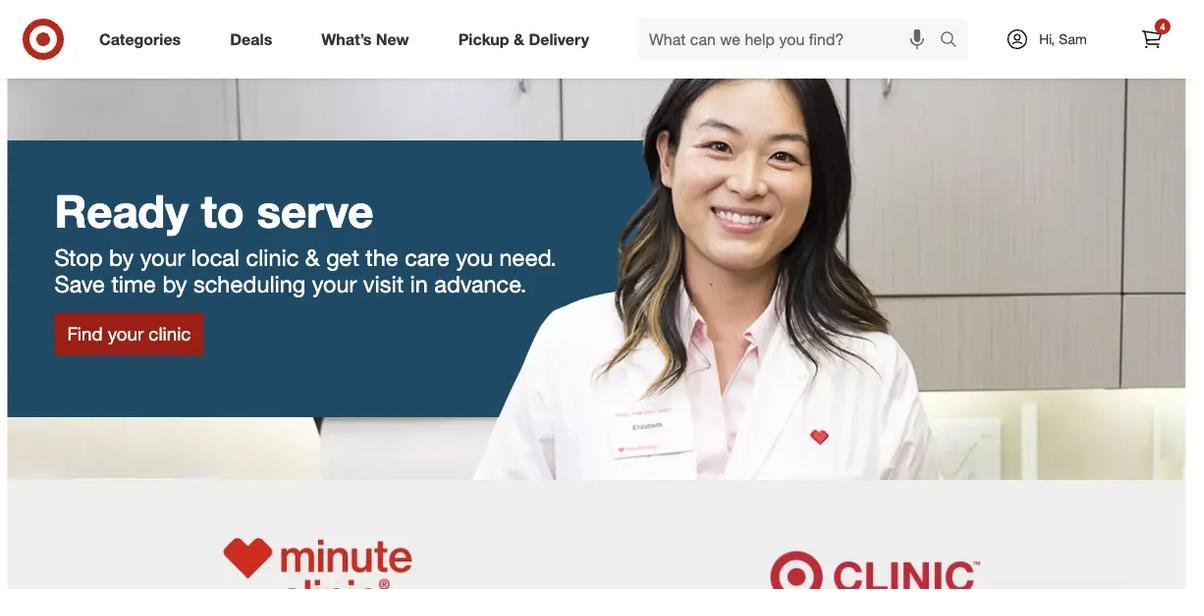 Task type: locate. For each thing, give the bounding box(es) containing it.
get
[[326, 243, 360, 271]]

need.
[[500, 243, 557, 271]]

deals link
[[213, 18, 297, 61]]

ready
[[55, 183, 189, 238]]

0 horizontal spatial clinic
[[149, 323, 191, 346]]

your right find
[[108, 323, 144, 346]]

What can we help you find? suggestions appear below search field
[[638, 18, 945, 61]]

your left visit
[[312, 270, 357, 298]]

to
[[201, 183, 244, 238]]

&
[[514, 30, 525, 49], [305, 243, 320, 271]]

clinic inside button
[[149, 323, 191, 346]]

care
[[405, 243, 450, 271]]

1 horizontal spatial clinic
[[246, 243, 299, 271]]

by right "stop"
[[109, 243, 134, 271]]

find
[[67, 323, 103, 346]]

stop
[[55, 243, 103, 271]]

1 vertical spatial &
[[305, 243, 320, 271]]

1 vertical spatial clinic
[[149, 323, 191, 346]]

search
[[932, 32, 979, 51]]

local
[[191, 243, 240, 271]]

by right time
[[163, 270, 187, 298]]

by
[[109, 243, 134, 271], [163, 270, 187, 298]]

clinic
[[246, 243, 299, 271], [149, 323, 191, 346]]

0 vertical spatial clinic
[[246, 243, 299, 271]]

pickup & delivery link
[[442, 18, 614, 61]]

clinic right the local on the top left
[[246, 243, 299, 271]]

delivery
[[529, 30, 590, 49]]

& right pickup on the top of page
[[514, 30, 525, 49]]

clinic down time
[[149, 323, 191, 346]]

1 horizontal spatial &
[[514, 30, 525, 49]]

0 horizontal spatial &
[[305, 243, 320, 271]]

0 vertical spatial &
[[514, 30, 525, 49]]

serve
[[257, 183, 374, 238]]

1 horizontal spatial by
[[163, 270, 187, 298]]

& left get
[[305, 243, 320, 271]]

what's new link
[[305, 18, 434, 61]]

your
[[140, 243, 185, 271], [312, 270, 357, 298], [108, 323, 144, 346]]

clinic inside ready to serve stop by your local clinic & get the care you need. save time by scheduling your visit in advance.
[[246, 243, 299, 271]]



Task type: vqa. For each thing, say whether or not it's contained in the screenshot.
'What can we help you find? suggestions appear below' search box
yes



Task type: describe. For each thing, give the bounding box(es) containing it.
visit
[[363, 270, 404, 298]]

sam
[[1060, 30, 1088, 48]]

you
[[456, 243, 493, 271]]

search button
[[932, 18, 979, 65]]

hi, sam
[[1040, 30, 1088, 48]]

pickup
[[459, 30, 510, 49]]

4 link
[[1131, 18, 1174, 61]]

new
[[376, 30, 409, 49]]

your inside button
[[108, 323, 144, 346]]

what's new
[[322, 30, 409, 49]]

4
[[1161, 20, 1166, 32]]

categories link
[[83, 18, 206, 61]]

scheduling
[[194, 270, 306, 298]]

deals
[[230, 30, 272, 49]]

0 horizontal spatial by
[[109, 243, 134, 271]]

hi,
[[1040, 30, 1056, 48]]

ready to serve stop by your local clinic & get the care you need. save time by scheduling your visit in advance.
[[55, 183, 557, 298]]

the
[[366, 243, 399, 271]]

minute clinic image
[[55, 512, 581, 590]]

your left the local on the top left
[[140, 243, 185, 271]]

advance.
[[435, 270, 527, 298]]

save
[[55, 270, 105, 298]]

target clinic image
[[613, 512, 1139, 590]]

what's
[[322, 30, 372, 49]]

& inside ready to serve stop by your local clinic & get the care you need. save time by scheduling your visit in advance.
[[305, 243, 320, 271]]

time
[[111, 270, 156, 298]]

find your clinic
[[67, 323, 191, 346]]

in
[[410, 270, 428, 298]]

categories
[[99, 30, 181, 49]]

pickup & delivery
[[459, 30, 590, 49]]

find your clinic button
[[55, 313, 204, 356]]



